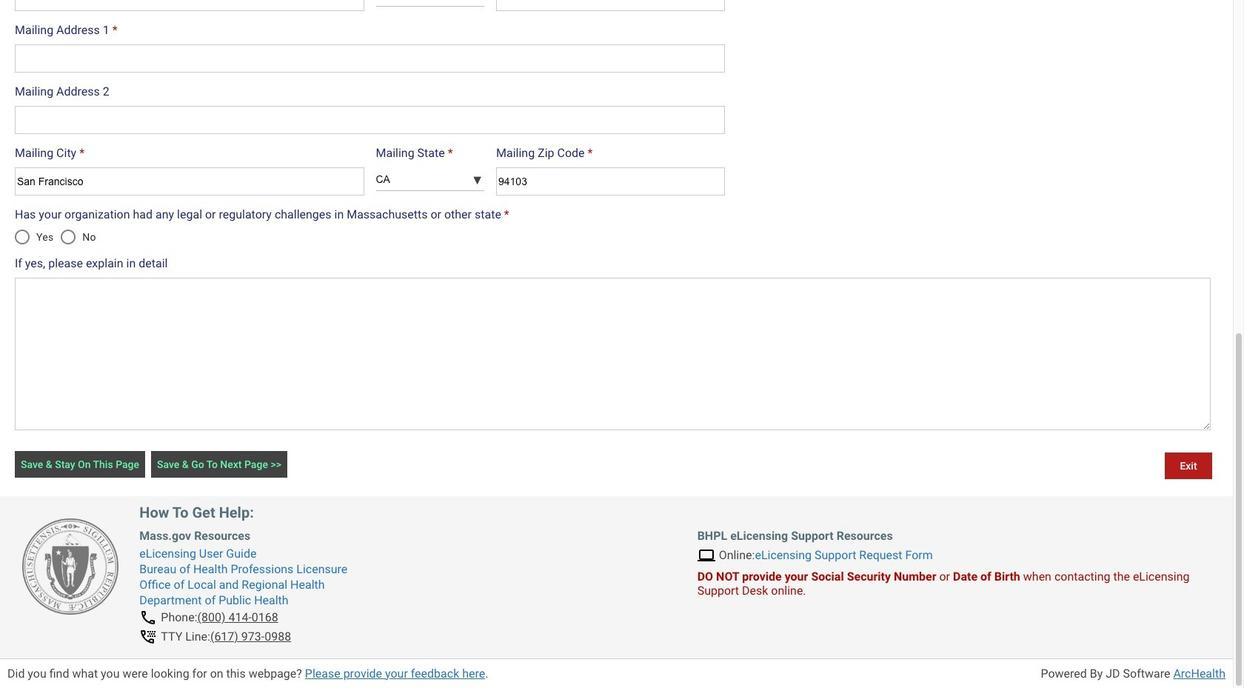 Task type: vqa. For each thing, say whether or not it's contained in the screenshot.
Format: 111-11-1111 'text field'
no



Task type: locate. For each thing, give the bounding box(es) containing it.
None text field
[[15, 0, 364, 11], [496, 167, 725, 196], [15, 278, 1211, 430], [15, 0, 364, 11], [496, 167, 725, 196], [15, 278, 1211, 430]]

None text field
[[496, 0, 725, 11], [15, 44, 725, 73], [15, 106, 725, 134], [15, 167, 364, 196], [496, 0, 725, 11], [15, 44, 725, 73], [15, 106, 725, 134], [15, 167, 364, 196]]

option group
[[6, 219, 104, 255]]

massachusetts state seal image
[[22, 518, 119, 615]]



